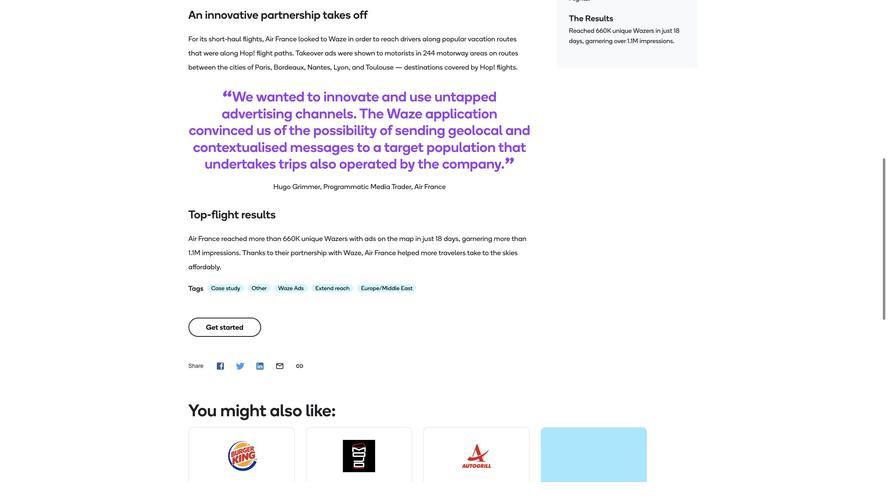 Task type: vqa. For each thing, say whether or not it's contained in the screenshot.
2nd '4H' from the bottom of the page
no



Task type: locate. For each thing, give the bounding box(es) containing it.
1 horizontal spatial days,
[[569, 37, 584, 45]]

the left cities
[[217, 63, 228, 72]]

1 vertical spatial reach
[[335, 285, 350, 292]]

by down areas
[[471, 63, 479, 72]]

1 horizontal spatial and
[[382, 88, 407, 105]]

1 vertical spatial and
[[382, 88, 407, 105]]

impressions. inside air france reached more than 660k unique wazers with ads on the map in just 18 days, garnering more than 1.1m impressions. thanks to their partnership with waze, air france helped more travelers take to the skies affordably.
[[202, 249, 241, 257]]

1 vertical spatial unique
[[302, 235, 323, 243]]

1 horizontal spatial impressions.
[[640, 37, 675, 45]]

0 horizontal spatial impressions.
[[202, 249, 241, 257]]

untapped
[[435, 88, 497, 105]]

hop! down flights,
[[240, 49, 255, 57]]

1 horizontal spatial wazers
[[634, 27, 655, 35]]

1 horizontal spatial unique
[[613, 27, 632, 35]]

garnering down reached
[[586, 37, 613, 45]]

2 than from the left
[[512, 235, 527, 243]]

0 horizontal spatial days,
[[444, 235, 461, 243]]

1 vertical spatial routes
[[499, 49, 519, 57]]

0 vertical spatial on
[[489, 49, 497, 57]]

0 horizontal spatial 1.1m
[[188, 249, 201, 257]]

ads inside air france reached more than 660k unique wazers with ads on the map in just 18 days, garnering more than 1.1m impressions. thanks to their partnership with waze, air france helped more travelers take to the skies affordably.
[[365, 235, 376, 243]]

also up grimmer, on the top of the page
[[310, 155, 337, 172]]

along up 244
[[423, 35, 441, 43]]

1 horizontal spatial flight
[[257, 49, 273, 57]]

garnering up take
[[462, 235, 493, 243]]

more up thanks
[[249, 235, 265, 243]]

company.
[[442, 155, 505, 172]]

2 horizontal spatial waze
[[387, 105, 423, 122]]

1 horizontal spatial along
[[423, 35, 441, 43]]

1 horizontal spatial reach
[[381, 35, 399, 43]]

days, up travelers
[[444, 235, 461, 243]]

hop! down areas
[[480, 63, 495, 72]]

of right cities
[[248, 63, 254, 72]]

were
[[204, 49, 219, 57], [338, 49, 353, 57]]

0 vertical spatial 1.1m
[[628, 37, 639, 45]]

the
[[217, 63, 228, 72], [289, 122, 311, 139], [418, 155, 440, 172], [387, 235, 398, 243], [491, 249, 501, 257]]

by inside "for its short-haul flights, air france looked to waze in order to reach drivers along popular vacation routes that were along hop! flight paths. takeover ads were shown to motorists in 244 motorway areas on routes between the cities of paris, bordeaux, nantes, lyon, and toulouse — destinations covered by hop! flights."
[[471, 63, 479, 72]]

takes
[[323, 8, 351, 22]]

the up reached
[[569, 13, 584, 23]]

france left the helped
[[375, 249, 396, 257]]

0 vertical spatial garnering
[[586, 37, 613, 45]]

flight up 'reached'
[[212, 208, 239, 221]]

0 vertical spatial by
[[471, 63, 479, 72]]

unique
[[613, 27, 632, 35], [302, 235, 323, 243]]

impressions.
[[640, 37, 675, 45], [202, 249, 241, 257]]

1 vertical spatial days,
[[444, 235, 461, 243]]

0 horizontal spatial wazers
[[325, 235, 348, 243]]

days, inside reached 660k unique wazers in just 18 days, garnering over 1.1m impressions.
[[569, 37, 584, 45]]

1 horizontal spatial than
[[512, 235, 527, 243]]

along down haul
[[220, 49, 238, 57]]

on inside "for its short-haul flights, air france looked to waze in order to reach drivers along popular vacation routes that were along hop! flight paths. takeover ads were shown to motorists in 244 motorway areas on routes between the cities of paris, bordeaux, nantes, lyon, and toulouse — destinations covered by hop! flights."
[[489, 49, 497, 57]]

1 vertical spatial partnership
[[291, 249, 327, 257]]

0 horizontal spatial 18
[[436, 235, 442, 243]]

over
[[615, 37, 626, 45]]

wazers inside reached 660k unique wazers in just 18 days, garnering over 1.1m impressions.
[[634, 27, 655, 35]]

operated
[[339, 155, 397, 172]]

0 vertical spatial waze
[[329, 35, 347, 43]]

also left like:
[[270, 401, 302, 421]]

660k down results
[[596, 27, 611, 35]]

that inside "for its short-haul flights, air france looked to waze in order to reach drivers along popular vacation routes that were along hop! flight paths. takeover ads were shown to motorists in 244 motorway areas on routes between the cities of paris, bordeaux, nantes, lyon, and toulouse — destinations covered by hop! flights."
[[188, 49, 202, 57]]

reach right extend
[[335, 285, 350, 292]]

might
[[221, 401, 267, 421]]

skies
[[503, 249, 518, 257]]

twitter image
[[236, 363, 245, 371]]

1 horizontal spatial by
[[471, 63, 479, 72]]

routes right vacation
[[497, 35, 517, 43]]

flights,
[[243, 35, 264, 43]]

1.1m up affordably.
[[188, 249, 201, 257]]

more up skies at the right bottom
[[494, 235, 510, 243]]

by up trader,
[[400, 155, 415, 172]]

waze up the "target"
[[387, 105, 423, 122]]

0 vertical spatial also
[[310, 155, 337, 172]]

get shareable link image
[[296, 363, 304, 371]]

0 horizontal spatial than
[[267, 235, 282, 243]]

0 horizontal spatial reach
[[335, 285, 350, 292]]

0 horizontal spatial ads
[[325, 49, 336, 57]]

started
[[220, 324, 244, 332]]

1 vertical spatial waze
[[387, 105, 423, 122]]

to right looked
[[321, 35, 327, 43]]

france
[[275, 35, 297, 43], [425, 182, 446, 191], [198, 235, 220, 243], [375, 249, 396, 257]]

1 vertical spatial that
[[499, 139, 526, 156]]

1 horizontal spatial ads
[[365, 235, 376, 243]]

media
[[371, 182, 390, 191]]

0 horizontal spatial on
[[378, 235, 386, 243]]

messages
[[290, 139, 354, 156]]

of right "us" on the left top
[[274, 122, 286, 139]]

1 vertical spatial wazers
[[325, 235, 348, 243]]

case study
[[211, 285, 240, 292]]

0 vertical spatial hop!
[[240, 49, 255, 57]]

routes up flights.
[[499, 49, 519, 57]]

of left sending on the top of page
[[380, 122, 392, 139]]

the down sending on the top of page
[[418, 155, 440, 172]]

0 horizontal spatial by
[[400, 155, 415, 172]]

2 vertical spatial and
[[506, 122, 531, 139]]

convinced
[[189, 122, 254, 139]]

partnership up looked
[[261, 8, 321, 22]]

0 horizontal spatial were
[[204, 49, 219, 57]]

0 vertical spatial 660k
[[596, 27, 611, 35]]

0 vertical spatial ads
[[325, 49, 336, 57]]

18 inside air france reached more than 660k unique wazers with ads on the map in just 18 days, garnering more than 1.1m impressions. thanks to their partnership with waze, air france helped more travelers take to the skies affordably.
[[436, 235, 442, 243]]

1 horizontal spatial 18
[[674, 27, 680, 35]]

1 horizontal spatial 1.1m
[[628, 37, 639, 45]]

1 vertical spatial 1.1m
[[188, 249, 201, 257]]

undertakes
[[205, 155, 276, 172]]

1 horizontal spatial the
[[569, 13, 584, 23]]

0 horizontal spatial and
[[352, 63, 365, 72]]

1 vertical spatial ads
[[365, 235, 376, 243]]

in inside reached 660k unique wazers in just 18 days, garnering over 1.1m impressions.
[[656, 27, 661, 35]]

0 vertical spatial days,
[[569, 37, 584, 45]]

0 horizontal spatial of
[[248, 63, 254, 72]]

target
[[384, 139, 424, 156]]

0 horizontal spatial flight
[[212, 208, 239, 221]]

0 vertical spatial and
[[352, 63, 365, 72]]

0 vertical spatial the
[[569, 13, 584, 23]]

waze
[[329, 35, 347, 43], [387, 105, 423, 122], [278, 285, 293, 292]]

0 vertical spatial reach
[[381, 35, 399, 43]]

1.1m inside air france reached more than 660k unique wazers with ads on the map in just 18 days, garnering more than 1.1m impressions. thanks to their partnership with waze, air france helped more travelers take to the skies affordably.
[[188, 249, 201, 257]]

also inside the we wanted to innovate and use untapped advertising channels. the waze application convinced us of the possibility of sending geolocal and contextualised messages to a target population that undertakes trips also operated by the company.
[[310, 155, 337, 172]]

to right take
[[483, 249, 489, 257]]

1 vertical spatial 18
[[436, 235, 442, 243]]

0 vertical spatial along
[[423, 35, 441, 43]]

waze left ads
[[278, 285, 293, 292]]

wazers inside air france reached more than 660k unique wazers with ads on the map in just 18 days, garnering more than 1.1m impressions. thanks to their partnership with waze, air france helped more travelers take to the skies affordably.
[[325, 235, 348, 243]]

0 horizontal spatial waze
[[278, 285, 293, 292]]

tags
[[188, 284, 204, 293]]

france up the paths.
[[275, 35, 297, 43]]

the
[[569, 13, 584, 23], [360, 105, 384, 122]]

an innovative partnership takes off
[[188, 8, 368, 22]]

along
[[423, 35, 441, 43], [220, 49, 238, 57]]

sending
[[395, 122, 446, 139]]

1 vertical spatial by
[[400, 155, 415, 172]]

europe/middle
[[361, 285, 400, 292]]

the left skies at the right bottom
[[491, 249, 501, 257]]

1 vertical spatial just
[[423, 235, 434, 243]]

0 horizontal spatial more
[[249, 235, 265, 243]]

drivers
[[401, 35, 421, 43]]

europe/middle east link
[[358, 285, 417, 293]]

0 vertical spatial flight
[[257, 49, 273, 57]]

660k
[[596, 27, 611, 35], [283, 235, 300, 243]]

1 vertical spatial on
[[378, 235, 386, 243]]

unique inside reached 660k unique wazers in just 18 days, garnering over 1.1m impressions.
[[613, 27, 632, 35]]

0 horizontal spatial also
[[270, 401, 302, 421]]

1 were from the left
[[204, 49, 219, 57]]

flight up paris,
[[257, 49, 273, 57]]

france right trader,
[[425, 182, 446, 191]]

were down short- in the top left of the page
[[204, 49, 219, 57]]

waze ads
[[278, 285, 304, 292]]

0 vertical spatial wazers
[[634, 27, 655, 35]]

with up waze,
[[350, 235, 363, 243]]

1 horizontal spatial on
[[489, 49, 497, 57]]

the left map
[[387, 235, 398, 243]]

get
[[206, 324, 218, 332]]

garnering
[[586, 37, 613, 45], [462, 235, 493, 243]]

air
[[266, 35, 274, 43], [415, 182, 423, 191], [188, 235, 197, 243], [365, 249, 373, 257]]

2 horizontal spatial and
[[506, 122, 531, 139]]

0 horizontal spatial just
[[423, 235, 434, 243]]

reached
[[221, 235, 247, 243]]

france inside "for its short-haul flights, air france looked to waze in order to reach drivers along popular vacation routes that were along hop! flight paths. takeover ads were shown to motorists in 244 motorway areas on routes between the cities of paris, bordeaux, nantes, lyon, and toulouse — destinations covered by hop! flights."
[[275, 35, 297, 43]]

1 horizontal spatial garnering
[[586, 37, 613, 45]]

1 horizontal spatial waze
[[329, 35, 347, 43]]

advertising partners: waze & burger king case study | waze ads image
[[210, 440, 273, 477]]

1 than from the left
[[267, 235, 282, 243]]

application
[[426, 105, 498, 122]]

shown
[[355, 49, 375, 57]]

were up "lyon,"
[[338, 49, 353, 57]]

routes
[[497, 35, 517, 43], [499, 49, 519, 57]]

days, down reached
[[569, 37, 584, 45]]

than up skies at the right bottom
[[512, 235, 527, 243]]

660k up their
[[283, 235, 300, 243]]

1 horizontal spatial also
[[310, 155, 337, 172]]

reach up motorists
[[381, 35, 399, 43]]

0 horizontal spatial 660k
[[283, 235, 300, 243]]

0 horizontal spatial with
[[329, 249, 342, 257]]

on right areas
[[489, 49, 497, 57]]

to left their
[[267, 249, 274, 257]]

hugo grimmer, programmatic media trader, air france
[[274, 182, 446, 191]]

1.1m inside reached 660k unique wazers in just 18 days, garnering over 1.1m impressions.
[[628, 37, 639, 45]]

0 vertical spatial that
[[188, 49, 202, 57]]

0 horizontal spatial along
[[220, 49, 238, 57]]

18 inside reached 660k unique wazers in just 18 days, garnering over 1.1m impressions.
[[674, 27, 680, 35]]

0 vertical spatial unique
[[613, 27, 632, 35]]

with left waze,
[[329, 249, 342, 257]]

1 horizontal spatial that
[[499, 139, 526, 156]]

0 vertical spatial just
[[663, 27, 673, 35]]

extend reach
[[316, 285, 350, 292]]

0 vertical spatial impressions.
[[640, 37, 675, 45]]

thanks
[[242, 249, 266, 257]]

channels.
[[296, 105, 357, 122]]

destinations
[[404, 63, 443, 72]]

than up their
[[267, 235, 282, 243]]

by inside the we wanted to innovate and use untapped advertising channels. the waze application convinced us of the possibility of sending geolocal and contextualised messages to a target population that undertakes trips also operated by the company.
[[400, 155, 415, 172]]

just
[[663, 27, 673, 35], [423, 235, 434, 243]]

waze,
[[344, 249, 363, 257]]

the up a
[[360, 105, 384, 122]]

hop!
[[240, 49, 255, 57], [480, 63, 495, 72]]

1.1m
[[628, 37, 639, 45], [188, 249, 201, 257]]

more right the helped
[[421, 249, 437, 257]]

660k inside reached 660k unique wazers in just 18 days, garnering over 1.1m impressions.
[[596, 27, 611, 35]]

0 horizontal spatial unique
[[302, 235, 323, 243]]

1 horizontal spatial 660k
[[596, 27, 611, 35]]

t
[[188, 208, 194, 221]]

travelers
[[439, 249, 466, 257]]

their
[[275, 249, 289, 257]]

1 horizontal spatial hop!
[[480, 63, 495, 72]]

1 vertical spatial the
[[360, 105, 384, 122]]

the results
[[569, 13, 614, 23]]

with
[[350, 235, 363, 243], [329, 249, 342, 257]]

air right flights,
[[266, 35, 274, 43]]

1 horizontal spatial were
[[338, 49, 353, 57]]

take
[[468, 249, 481, 257]]

results
[[586, 13, 614, 23]]

0 horizontal spatial the
[[360, 105, 384, 122]]

takeover
[[296, 49, 323, 57]]

1 horizontal spatial just
[[663, 27, 673, 35]]

advertising partners: waze & mojo coffee case study | waze ads image
[[327, 440, 391, 477]]

to left a
[[357, 139, 370, 156]]

1.1m right over at the right of page
[[628, 37, 639, 45]]

than
[[267, 235, 282, 243], [512, 235, 527, 243]]

haul
[[227, 35, 241, 43]]

get started
[[206, 324, 244, 332]]

us
[[257, 122, 271, 139]]

and
[[352, 63, 365, 72], [382, 88, 407, 105], [506, 122, 531, 139]]

flight
[[257, 49, 273, 57], [212, 208, 239, 221]]

wazers
[[634, 27, 655, 35], [325, 235, 348, 243]]

partnership right their
[[291, 249, 327, 257]]

1 horizontal spatial of
[[274, 122, 286, 139]]

programmatic
[[324, 182, 369, 191]]

garnering inside reached 660k unique wazers in just 18 days, garnering over 1.1m impressions.
[[586, 37, 613, 45]]

and inside "for its short-haul flights, air france looked to waze in order to reach drivers along popular vacation routes that were along hop! flight paths. takeover ads were shown to motorists in 244 motorway areas on routes between the cities of paris, bordeaux, nantes, lyon, and toulouse — destinations covered by hop! flights."
[[352, 63, 365, 72]]

on left map
[[378, 235, 386, 243]]

waze down takes at the left top
[[329, 35, 347, 43]]

1 vertical spatial flight
[[212, 208, 239, 221]]

that
[[188, 49, 202, 57], [499, 139, 526, 156]]

1 vertical spatial also
[[270, 401, 302, 421]]

vacation
[[468, 35, 496, 43]]

of
[[248, 63, 254, 72], [274, 122, 286, 139], [380, 122, 392, 139]]

reached 660k unique wazers in just 18 days, garnering over 1.1m impressions.
[[569, 27, 680, 45]]

ads inside "for its short-haul flights, air france looked to waze in order to reach drivers along popular vacation routes that were along hop! flight paths. takeover ads were shown to motorists in 244 motorway areas on routes between the cities of paris, bordeaux, nantes, lyon, and toulouse — destinations covered by hop! flights."
[[325, 49, 336, 57]]

to
[[321, 35, 327, 43], [373, 35, 380, 43], [377, 49, 383, 57], [307, 88, 321, 105], [357, 139, 370, 156], [267, 249, 274, 257], [483, 249, 489, 257]]

1 vertical spatial 660k
[[283, 235, 300, 243]]

partnership
[[261, 8, 321, 22], [291, 249, 327, 257]]

2 vertical spatial waze
[[278, 285, 293, 292]]

0 horizontal spatial that
[[188, 49, 202, 57]]

0 vertical spatial 18
[[674, 27, 680, 35]]



Task type: describe. For each thing, give the bounding box(es) containing it.
air right trader,
[[415, 182, 423, 191]]

covered
[[445, 63, 470, 72]]

to down the nantes, in the top of the page
[[307, 88, 321, 105]]

for
[[188, 35, 198, 43]]

you
[[188, 401, 217, 421]]

air down t
[[188, 235, 197, 243]]

for its short-haul flights, air france looked to waze in order to reach drivers along popular vacation routes that were along hop! flight paths. takeover ads were shown to motorists in 244 motorway areas on routes between the cities of paris, bordeaux, nantes, lyon, and toulouse — destinations covered by hop! flights.
[[188, 35, 519, 72]]

just inside air france reached more than 660k unique wazers with ads on the map in just 18 days, garnering more than 1.1m impressions. thanks to their partnership with waze, air france helped more travelers take to the skies affordably.
[[423, 235, 434, 243]]

advertising
[[222, 105, 293, 122]]

popular
[[442, 35, 467, 43]]

population
[[427, 139, 496, 156]]

2 horizontal spatial more
[[494, 235, 510, 243]]

on inside air france reached more than 660k unique wazers with ads on the map in just 18 days, garnering more than 1.1m impressions. thanks to their partnership with waze, air france helped more travelers take to the skies affordably.
[[378, 235, 386, 243]]

to up toulouse
[[377, 49, 383, 57]]

paris,
[[255, 63, 272, 72]]

affordably.
[[188, 263, 222, 271]]

of inside "for its short-haul flights, air france looked to waze in order to reach drivers along popular vacation routes that were along hop! flight paths. takeover ads were shown to motorists in 244 motorway areas on routes between the cities of paris, bordeaux, nantes, lyon, and toulouse — destinations covered by hop! flights."
[[248, 63, 254, 72]]

short-
[[209, 35, 227, 43]]

contextualised
[[193, 139, 287, 156]]

unique inside air france reached more than 660k unique wazers with ads on the map in just 18 days, garnering more than 1.1m impressions. thanks to their partnership with waze, air france helped more travelers take to the skies affordably.
[[302, 235, 323, 243]]

send via email image
[[276, 363, 284, 371]]

extend reach link
[[312, 285, 354, 293]]

just inside reached 660k unique wazers in just 18 days, garnering over 1.1m impressions.
[[663, 27, 673, 35]]

air inside "for its short-haul flights, air france looked to waze in order to reach drivers along popular vacation routes that were along hop! flight paths. takeover ads were shown to motorists in 244 motorway areas on routes between the cities of paris, bordeaux, nantes, lyon, and toulouse — destinations covered by hop! flights."
[[266, 35, 274, 43]]

to right order
[[373, 35, 380, 43]]

other
[[252, 285, 267, 292]]

cities
[[230, 63, 246, 72]]

waze inside "for its short-haul flights, air france looked to waze in order to reach drivers along popular vacation routes that were along hop! flight paths. takeover ads were shown to motorists in 244 motorway areas on routes between the cities of paris, bordeaux, nantes, lyon, and toulouse — destinations covered by hop! flights."
[[329, 35, 347, 43]]

geolocal
[[448, 122, 503, 139]]

get started link
[[188, 318, 261, 337]]

the inside "for its short-haul flights, air france looked to waze in order to reach drivers along popular vacation routes that were along hop! flight paths. takeover ads were shown to motorists in 244 motorway areas on routes between the cities of paris, bordeaux, nantes, lyon, and toulouse — destinations covered by hop! flights."
[[217, 63, 228, 72]]

case
[[211, 285, 225, 292]]

areas
[[470, 49, 488, 57]]

flight inside "for its short-haul flights, air france looked to waze in order to reach drivers along popular vacation routes that were along hop! flight paths. takeover ads were shown to motorists in 244 motorway areas on routes between the cities of paris, bordeaux, nantes, lyon, and toulouse — destinations covered by hop! flights."
[[257, 49, 273, 57]]

like:
[[306, 401, 336, 421]]

france down op-
[[198, 235, 220, 243]]

days, inside air france reached more than 660k unique wazers with ads on the map in just 18 days, garnering more than 1.1m impressions. thanks to their partnership with waze, air france helped more travelers take to the skies affordably.
[[444, 235, 461, 243]]

op-
[[194, 208, 212, 221]]

waze inside the we wanted to innovate and use untapped advertising channels. the waze application convinced us of the possibility of sending geolocal and contextualised messages to a target population that undertakes trips also operated by the company.
[[387, 105, 423, 122]]

1 horizontal spatial with
[[350, 235, 363, 243]]

advertising partners: waze & autogrill case study | waze ads image
[[445, 440, 508, 477]]

off
[[353, 8, 368, 22]]

1 vertical spatial along
[[220, 49, 238, 57]]

possibility
[[314, 122, 377, 139]]

east
[[401, 285, 413, 292]]

0 vertical spatial partnership
[[261, 8, 321, 22]]

1 vertical spatial hop!
[[480, 63, 495, 72]]

flights.
[[497, 63, 518, 72]]

garnering inside air france reached more than 660k unique wazers with ads on the map in just 18 days, garnering more than 1.1m impressions. thanks to their partnership with waze, air france helped more travelers take to the skies affordably.
[[462, 235, 493, 243]]

reach inside "for its short-haul flights, air france looked to waze in order to reach drivers along popular vacation routes that were along hop! flight paths. takeover ads were shown to motorists in 244 motorway areas on routes between the cities of paris, bordeaux, nantes, lyon, and toulouse — destinations covered by hop! flights."
[[381, 35, 399, 43]]

facebook image
[[216, 363, 225, 371]]

in inside air france reached more than 660k unique wazers with ads on the map in just 18 days, garnering more than 1.1m impressions. thanks to their partnership with waze, air france helped more travelers take to the skies affordably.
[[416, 235, 421, 243]]

lyon,
[[334, 63, 351, 72]]

order
[[356, 35, 372, 43]]

motorway
[[437, 49, 469, 57]]

share
[[188, 364, 204, 370]]

1 horizontal spatial more
[[421, 249, 437, 257]]

reach inside extend reach link
[[335, 285, 350, 292]]

waze ads link
[[275, 285, 308, 293]]

its
[[200, 35, 207, 43]]

other link
[[248, 285, 271, 293]]

reached
[[569, 27, 595, 35]]

1 vertical spatial with
[[329, 249, 342, 257]]

0 horizontal spatial hop!
[[240, 49, 255, 57]]

use
[[410, 88, 432, 105]]

trips
[[279, 155, 307, 172]]

extend
[[316, 285, 334, 292]]

results
[[241, 208, 276, 221]]

ads
[[294, 285, 304, 292]]

trader,
[[392, 182, 413, 191]]

you might also like:
[[188, 401, 336, 421]]

toulouse
[[366, 63, 394, 72]]

partnership inside air france reached more than 660k unique wazers with ads on the map in just 18 days, garnering more than 1.1m impressions. thanks to their partnership with waze, air france helped more travelers take to the skies affordably.
[[291, 249, 327, 257]]

nantes,
[[308, 63, 332, 72]]

the up trips
[[289, 122, 311, 139]]

looked
[[299, 35, 319, 43]]

innovate
[[324, 88, 379, 105]]

helped
[[398, 249, 420, 257]]

europe/middle east
[[361, 285, 413, 292]]

—
[[396, 63, 403, 72]]

hugo
[[274, 182, 291, 191]]

2 were from the left
[[338, 49, 353, 57]]

that inside the we wanted to innovate and use untapped advertising channels. the waze application convinced us of the possibility of sending geolocal and contextualised messages to a target population that undertakes trips also operated by the company.
[[499, 139, 526, 156]]

bordeaux,
[[274, 63, 306, 72]]

660k inside air france reached more than 660k unique wazers with ads on the map in just 18 days, garnering more than 1.1m impressions. thanks to their partnership with waze, air france helped more travelers take to the skies affordably.
[[283, 235, 300, 243]]

between
[[188, 63, 216, 72]]

air france reached more than 660k unique wazers with ads on the map in just 18 days, garnering more than 1.1m impressions. thanks to their partnership with waze, air france helped more travelers take to the skies affordably.
[[188, 235, 527, 271]]

a
[[373, 139, 382, 156]]

2 horizontal spatial of
[[380, 122, 392, 139]]

paths.
[[274, 49, 294, 57]]

we
[[232, 88, 253, 105]]

waze inside waze ads link
[[278, 285, 293, 292]]

the inside the we wanted to innovate and use untapped advertising channels. the waze application convinced us of the possibility of sending geolocal and contextualised messages to a target population that undertakes trips also operated by the company.
[[360, 105, 384, 122]]

244
[[423, 49, 435, 57]]

study
[[226, 285, 240, 292]]

map
[[400, 235, 414, 243]]

impressions. inside reached 660k unique wazers in just 18 days, garnering over 1.1m impressions.
[[640, 37, 675, 45]]

case study link
[[207, 285, 244, 293]]

0 vertical spatial routes
[[497, 35, 517, 43]]

wanted
[[256, 88, 305, 105]]

linkedin image
[[256, 363, 264, 371]]

air right waze,
[[365, 249, 373, 257]]

we wanted to innovate and use untapped advertising channels. the waze application convinced us of the possibility of sending geolocal and contextualised messages to a target population that undertakes trips also operated by the company.
[[189, 88, 531, 172]]

t op-flight results
[[188, 208, 276, 221]]

motorists
[[385, 49, 415, 57]]



